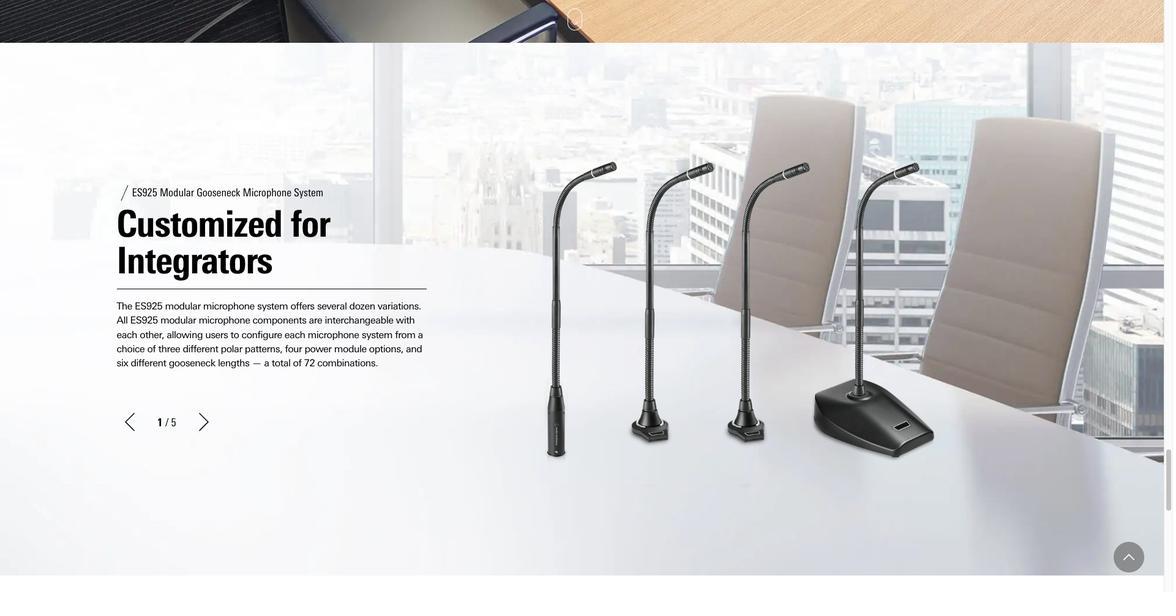Task type: describe. For each thing, give the bounding box(es) containing it.
the
[[117, 301, 132, 312]]

previous slide image
[[120, 413, 139, 431]]

other,
[[140, 329, 164, 341]]

to
[[231, 329, 239, 341]]

1 horizontal spatial system
[[362, 329, 393, 341]]

arrow up image
[[1124, 552, 1135, 563]]

patterns,
[[245, 343, 282, 355]]

the es925 modular microphone system offers several dozen variations. all es925 modular microphone components are interchangeable with each other, allowing users to configure each microphone system from a choice of three different polar patterns, four power module options, and six different gooseneck lengths — a total of 72 combinations.
[[117, 301, 423, 369]]

interchangeable
[[325, 315, 393, 327]]

72
[[304, 358, 315, 369]]

1 of 5 group
[[0, 43, 1164, 579]]

gooseneck
[[197, 186, 240, 200]]

next slide image
[[195, 413, 213, 431]]

module
[[334, 343, 367, 355]]

several
[[317, 301, 347, 312]]

1 horizontal spatial of
[[293, 358, 302, 369]]

for
[[291, 202, 330, 246]]

power
[[305, 343, 332, 355]]

2 vertical spatial microphone
[[308, 329, 359, 341]]

1 vertical spatial modular
[[160, 315, 196, 327]]

5
[[171, 416, 176, 430]]

gooseneck
[[169, 358, 215, 369]]

0 vertical spatial of
[[147, 343, 156, 355]]

1 vertical spatial es925
[[135, 301, 162, 312]]

integrators
[[117, 239, 272, 283]]

dozen
[[349, 301, 375, 312]]

/
[[165, 416, 169, 430]]

—
[[252, 358, 262, 369]]

all
[[117, 315, 128, 327]]



Task type: vqa. For each thing, say whether or not it's contained in the screenshot.
Of
yes



Task type: locate. For each thing, give the bounding box(es) containing it.
system up components
[[257, 301, 288, 312]]

1 each from the left
[[117, 329, 137, 341]]

components
[[253, 315, 306, 327]]

microphone up to
[[203, 301, 255, 312]]

2 each from the left
[[285, 329, 305, 341]]

variations.
[[378, 301, 421, 312]]

four
[[285, 343, 302, 355]]

choice
[[117, 343, 145, 355]]

0 horizontal spatial system
[[257, 301, 288, 312]]

microphone
[[203, 301, 255, 312], [199, 315, 250, 327], [308, 329, 359, 341]]

three
[[158, 343, 180, 355]]

lengths
[[218, 358, 249, 369]]

each up "choice"
[[117, 329, 137, 341]]

1 horizontal spatial a
[[418, 329, 423, 341]]

six
[[117, 358, 128, 369]]

1 vertical spatial of
[[293, 358, 302, 369]]

es925 left the modular
[[132, 186, 157, 200]]

1 vertical spatial microphone
[[199, 315, 250, 327]]

are
[[309, 315, 322, 327]]

2 vertical spatial es925
[[130, 315, 158, 327]]

each
[[117, 329, 137, 341], [285, 329, 305, 341]]

modular
[[160, 186, 194, 200]]

1 vertical spatial a
[[264, 358, 269, 369]]

total
[[272, 358, 291, 369]]

configure
[[242, 329, 282, 341]]

0 horizontal spatial each
[[117, 329, 137, 341]]

0 horizontal spatial different
[[131, 358, 166, 369]]

0 vertical spatial modular
[[165, 301, 201, 312]]

polar
[[221, 343, 242, 355]]

microphone up power
[[308, 329, 359, 341]]

of
[[147, 343, 156, 355], [293, 358, 302, 369]]

modular
[[165, 301, 201, 312], [160, 315, 196, 327]]

1 horizontal spatial each
[[285, 329, 305, 341]]

customized
[[117, 202, 282, 246]]

system
[[257, 301, 288, 312], [362, 329, 393, 341]]

0 horizontal spatial a
[[264, 358, 269, 369]]

offers
[[290, 301, 315, 312]]

allowing
[[167, 329, 203, 341]]

0 horizontal spatial of
[[147, 343, 156, 355]]

different up gooseneck
[[183, 343, 218, 355]]

different
[[183, 343, 218, 355], [131, 358, 166, 369]]

atuc discussion system on conference table image
[[0, 0, 1164, 43]]

and
[[406, 343, 422, 355]]

each up four
[[285, 329, 305, 341]]

es925
[[132, 186, 157, 200], [135, 301, 162, 312], [130, 315, 158, 327]]

a right from
[[418, 329, 423, 341]]

system up options,
[[362, 329, 393, 341]]

customized for integrators
[[117, 202, 330, 283]]

0 vertical spatial system
[[257, 301, 288, 312]]

es925 modular gooseneck microphone system
[[132, 186, 323, 200]]

0 vertical spatial es925
[[132, 186, 157, 200]]

from
[[395, 329, 415, 341]]

options,
[[369, 343, 403, 355]]

0 vertical spatial a
[[418, 329, 423, 341]]

microphone up users
[[199, 315, 250, 327]]

combinations.
[[317, 358, 378, 369]]

0 vertical spatial microphone
[[203, 301, 255, 312]]

users
[[205, 329, 228, 341]]

1
[[157, 416, 163, 430]]

es925 up "other,"
[[130, 315, 158, 327]]

1 vertical spatial system
[[362, 329, 393, 341]]

es925 right the the
[[135, 301, 162, 312]]

a right —
[[264, 358, 269, 369]]

a
[[418, 329, 423, 341], [264, 358, 269, 369]]

0 vertical spatial different
[[183, 343, 218, 355]]

different down "choice"
[[131, 358, 166, 369]]

of left 72
[[293, 358, 302, 369]]

with
[[396, 315, 415, 327]]

of down "other,"
[[147, 343, 156, 355]]

system
[[294, 186, 323, 200]]

1 horizontal spatial different
[[183, 343, 218, 355]]

1 / 5
[[157, 416, 176, 430]]

1 vertical spatial different
[[131, 358, 166, 369]]

microphone
[[243, 186, 292, 200]]



